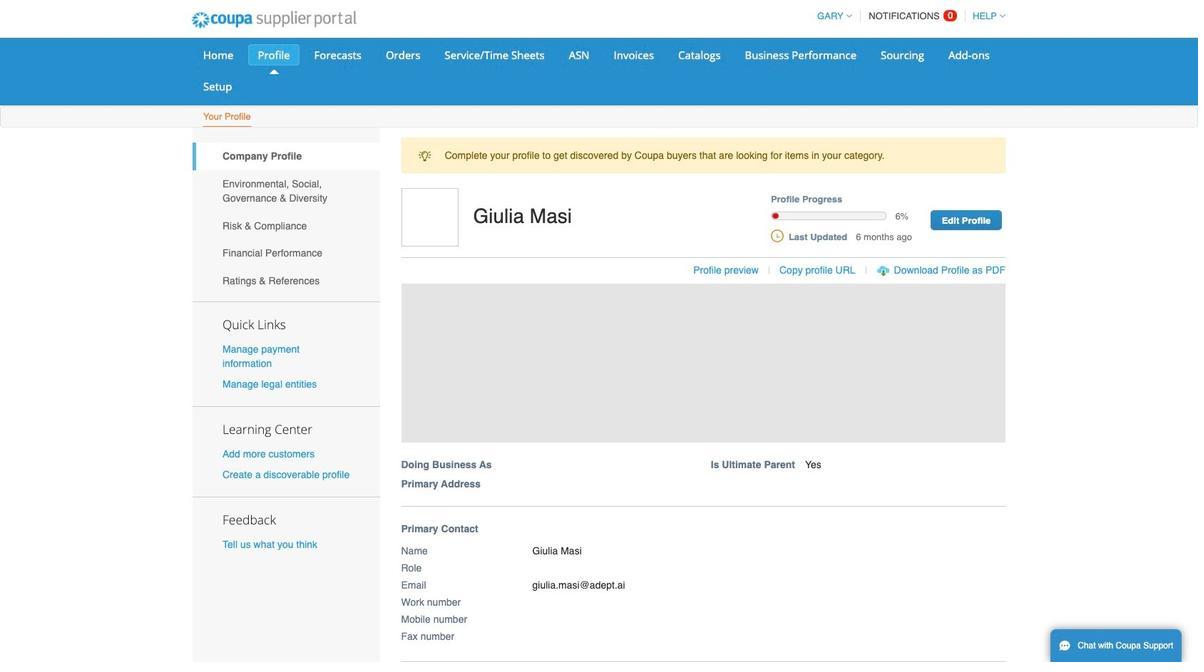 Task type: vqa. For each thing, say whether or not it's contained in the screenshot.
select icon
no



Task type: describe. For each thing, give the bounding box(es) containing it.
coupa supplier portal image
[[182, 2, 366, 38]]



Task type: locate. For each thing, give the bounding box(es) containing it.
alert
[[401, 138, 1006, 174]]

background image
[[401, 284, 1006, 443]]

banner
[[396, 189, 1021, 507]]

giulia masi image
[[401, 189, 458, 247]]

navigation
[[811, 2, 1006, 30]]



